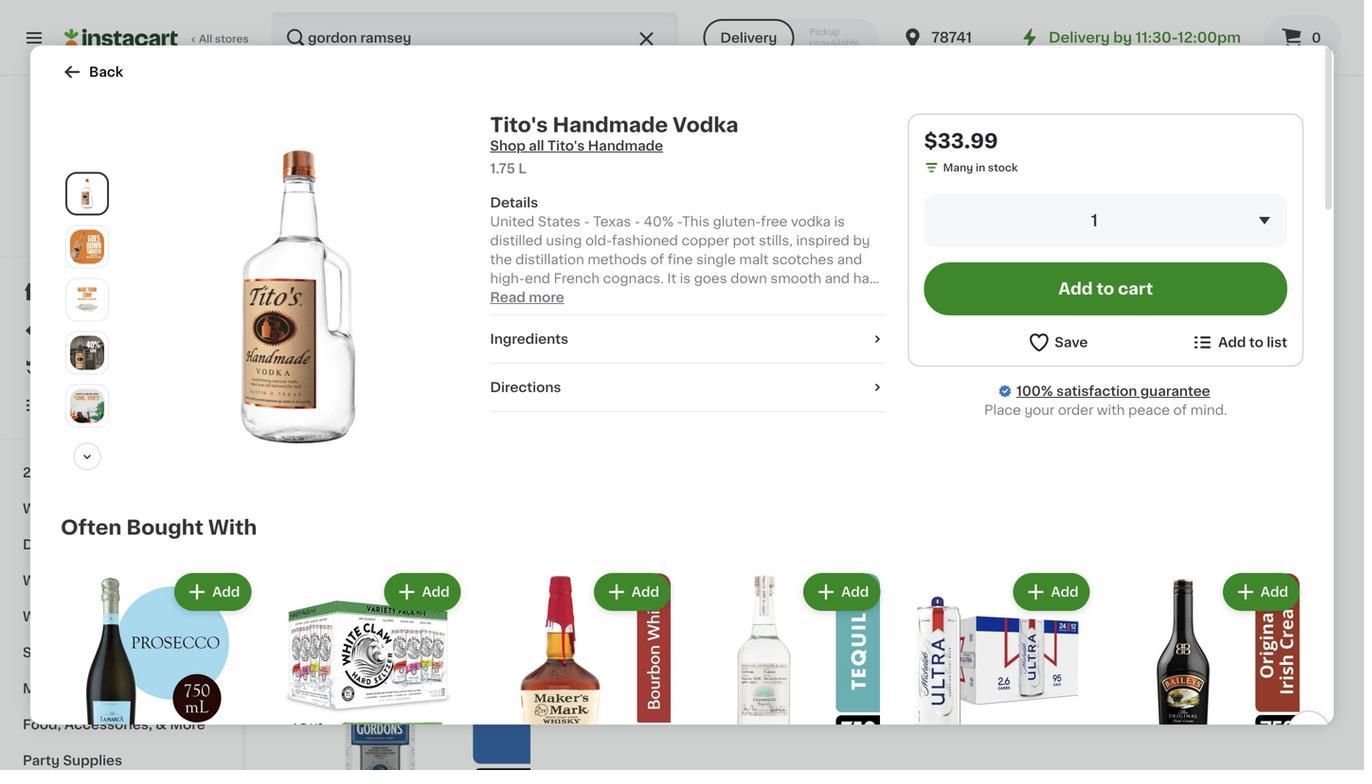 Task type: describe. For each thing, give the bounding box(es) containing it.
wine under $20 link
[[11, 563, 230, 599]]

free
[[761, 215, 788, 228]]

1 vertical spatial best
[[44, 466, 75, 480]]

impeccably
[[510, 291, 588, 304]]

smooth)
[[490, 310, 548, 323]]

with
[[1098, 404, 1126, 417]]

100% satisfaction guarantee button
[[29, 224, 212, 243]]

vodka
[[673, 115, 739, 135]]

0 vertical spatial drinks
[[132, 646, 177, 660]]

view pricing policy link
[[64, 209, 177, 224]]

buy it again
[[53, 361, 133, 374]]

details button
[[490, 193, 886, 212]]

states
[[538, 215, 581, 228]]

wine for wine
[[23, 610, 57, 624]]

tito's
[[548, 139, 585, 153]]

it
[[83, 361, 93, 374]]

2 vertical spatial of
[[124, 466, 138, 480]]

handmade
[[588, 139, 664, 153]]

ramsey"
[[493, 142, 582, 162]]

the
[[490, 253, 512, 266]]

shop link
[[11, 273, 230, 311]]

satisfaction inside view pricing policy 100% satisfaction guarantee
[[80, 230, 143, 240]]

1 vertical spatial drinks
[[86, 682, 130, 696]]

0 horizontal spatial is
[[680, 272, 691, 285]]

seltzers & hard drinks
[[23, 646, 177, 660]]

often bought with
[[61, 518, 257, 538]]

methods
[[588, 253, 648, 266]]

to for list
[[1250, 336, 1264, 349]]

all
[[529, 139, 545, 153]]

add to list button
[[1192, 331, 1288, 355]]

11:30-
[[1136, 31, 1178, 45]]

with
[[208, 518, 257, 538]]

100% satisfaction guarantee
[[1017, 385, 1211, 398]]

ingredients
[[490, 333, 569, 346]]

12:00pm
[[1178, 31, 1242, 45]]

ingredients button
[[490, 330, 886, 349]]

total wine & more logo image
[[79, 99, 163, 182]]

seltzers & hard drinks link
[[11, 635, 230, 671]]

mixers & drinks link
[[11, 671, 230, 707]]

instacart logo image
[[64, 27, 178, 49]]

tito's handmade  vodka shop all tito's handmade 1.75 l
[[490, 115, 739, 175]]

by inside united states - texas - 40% -this gluten-free vodka is distilled using old-fashioned copper pot stills, inspired by the distillation methods of fine single malt scotches and high-end french cognacs. it is goes down smooth and has an impeccably clean finish (crisp, clean, sweet, pepper, smooth)
[[854, 234, 871, 247]]

of inside united states - texas - 40% -this gluten-free vodka is distilled using old-fashioned copper pot stills, inspired by the distillation methods of fine single malt scotches and high-end french cognacs. it is goes down smooth and has an impeccably clean finish (crisp, clean, sweet, pepper, smooth)
[[651, 253, 665, 266]]

add to cart button
[[925, 263, 1288, 316]]

high-
[[490, 272, 525, 285]]

shop inside tito's handmade  vodka shop all tito's handmade 1.75 l
[[490, 139, 526, 153]]

stock
[[989, 163, 1019, 173]]

save button
[[1028, 331, 1089, 355]]

wine for wine under $20
[[23, 574, 57, 588]]

more for food, accessories, & more
[[170, 718, 205, 732]]

copper
[[682, 234, 730, 247]]

1 vertical spatial and
[[825, 272, 850, 285]]

lists link
[[11, 387, 230, 425]]

gluten-
[[713, 215, 761, 228]]

has
[[854, 272, 877, 285]]

mind.
[[1191, 404, 1228, 417]]

read
[[490, 291, 526, 304]]

food, accessories, & more link
[[11, 707, 230, 743]]

1 vertical spatial deals
[[23, 538, 62, 552]]

delivery for delivery
[[721, 31, 778, 45]]

texas
[[594, 215, 632, 228]]

united states - texas - 40% -this gluten-free vodka is distilled using old-fashioned copper pot stills, inspired by the distillation methods of fine single malt scotches and high-end french cognacs. it is goes down smooth and has an impeccably clean finish (crisp, clean, sweet, pepper, smooth)
[[490, 215, 877, 323]]

pepper,
[[812, 291, 863, 304]]

enlarge vodka tito's handmade  vodka angle_top (opens in a new tab) image
[[70, 389, 104, 423]]

0 vertical spatial is
[[835, 215, 845, 228]]

malt
[[740, 253, 769, 266]]

old-
[[586, 234, 612, 247]]

read more
[[490, 291, 565, 304]]

fine
[[668, 253, 693, 266]]

place your order with peace of mind.
[[985, 404, 1228, 417]]

& left "hard"
[[82, 646, 93, 660]]

1 vertical spatial satisfaction
[[1057, 385, 1138, 398]]

food,
[[23, 718, 61, 732]]

enlarge vodka tito's handmade  vodka angle_right (opens in a new tab) image
[[70, 283, 104, 317]]

results for "gordon ramsey"
[[284, 142, 582, 162]]

"gordon
[[403, 142, 489, 162]]

view pricing policy 100% satisfaction guarantee
[[48, 211, 201, 240]]

wine rated 90+ link
[[11, 491, 230, 527]]

accessories,
[[64, 718, 152, 732]]

fashioned
[[612, 234, 679, 247]]

pricing
[[93, 211, 130, 221]]

wine under $20
[[23, 574, 132, 588]]

peace
[[1129, 404, 1171, 417]]

& right mixers
[[72, 682, 83, 696]]

$33.99
[[925, 131, 999, 151]]

0 vertical spatial deals
[[53, 323, 92, 336]]

for
[[368, 142, 398, 162]]

enlarge vodka tito's handmade  vodka hero (opens in a new tab) image
[[70, 177, 104, 211]]

100% inside view pricing policy 100% satisfaction guarantee
[[48, 230, 77, 240]]

united
[[490, 215, 535, 228]]

all
[[199, 34, 213, 44]]

$20
[[105, 574, 132, 588]]

often
[[61, 518, 122, 538]]

clean,
[[718, 291, 760, 304]]

delivery for delivery by 11:30-12:00pm
[[1049, 31, 1111, 45]]

scotches
[[773, 253, 834, 266]]

wine for wine rated 90+
[[23, 502, 57, 516]]

distilled
[[490, 234, 543, 247]]

& up policy
[[133, 189, 144, 202]]

wine up pricing
[[96, 189, 130, 202]]

pot
[[733, 234, 756, 247]]

wine rated 90+
[[23, 502, 131, 516]]

20 best wines of 2023
[[23, 466, 176, 480]]

delivery by 11:30-12:00pm link
[[1019, 27, 1242, 49]]

policy
[[133, 211, 166, 221]]



Task type: vqa. For each thing, say whether or not it's contained in the screenshot.
Party & Gift Supplies Link on the bottom left
no



Task type: locate. For each thing, give the bounding box(es) containing it.
1 vertical spatial guarantee
[[1141, 385, 1211, 398]]

0 horizontal spatial delivery
[[721, 31, 778, 45]]

product group
[[284, 193, 534, 551], [549, 193, 798, 551], [1078, 193, 1327, 532], [61, 570, 255, 771], [270, 570, 465, 771], [480, 570, 675, 771], [690, 570, 885, 771], [900, 570, 1094, 771], [1110, 570, 1304, 771], [284, 581, 534, 771]]

it
[[668, 272, 677, 285]]

0 vertical spatial to
[[1097, 281, 1115, 297]]

results
[[284, 142, 364, 162]]

0 horizontal spatial by
[[854, 234, 871, 247]]

2 horizontal spatial of
[[1174, 404, 1188, 417]]

save
[[1055, 336, 1089, 349]]

vodka
[[791, 215, 831, 228]]

1 vertical spatial 100%
[[1017, 385, 1054, 398]]

best inside button
[[290, 433, 311, 441]]

smooth
[[771, 272, 822, 285]]

1 vertical spatial deals link
[[11, 527, 230, 563]]

2 deals link from the top
[[11, 527, 230, 563]]

item carousel region
[[34, 562, 1331, 771]]

this
[[682, 215, 710, 228]]

78741 button
[[902, 11, 1015, 64]]

best left seller
[[290, 433, 311, 441]]

1 horizontal spatial of
[[651, 253, 665, 266]]

cognacs.
[[603, 272, 664, 285]]

1 deals link from the top
[[11, 311, 230, 349]]

satisfaction up the place your order with peace of mind.
[[1057, 385, 1138, 398]]

end
[[525, 272, 551, 285]]

0 vertical spatial 100%
[[48, 230, 77, 240]]

deals down enlarge vodka tito's handmade  vodka angle_right (opens in a new tab) image
[[53, 323, 92, 336]]

directions button
[[490, 378, 886, 397]]

2 horizontal spatial -
[[677, 215, 682, 228]]

vodka tito's handmade  vodka hero image
[[129, 129, 468, 468]]

0 vertical spatial guarantee
[[146, 230, 201, 240]]

by inside the delivery by 11:30-12:00pm link
[[1114, 31, 1133, 45]]

78741
[[932, 31, 973, 45]]

by
[[1114, 31, 1133, 45], [854, 234, 871, 247]]

food, accessories, & more
[[23, 718, 205, 732]]

many
[[944, 163, 974, 173]]

(crisp,
[[671, 291, 714, 304]]

of left mind.
[[1174, 404, 1188, 417]]

of
[[651, 253, 665, 266], [1174, 404, 1188, 417], [124, 466, 138, 480]]

to for cart
[[1097, 281, 1115, 297]]

delivery
[[1049, 31, 1111, 45], [721, 31, 778, 45]]

0 horizontal spatial -
[[584, 215, 590, 228]]

1 field
[[925, 194, 1288, 247]]

wine left under
[[23, 574, 57, 588]]

- down details button on the top of page
[[677, 215, 682, 228]]

0 vertical spatial by
[[1114, 31, 1133, 45]]

90+
[[105, 502, 131, 516]]

by up has
[[854, 234, 871, 247]]

wine down 20
[[23, 502, 57, 516]]

& up party supplies link
[[156, 718, 167, 732]]

20
[[23, 466, 40, 480]]

drinks up accessories,
[[86, 682, 130, 696]]

2 - from the left
[[635, 215, 641, 228]]

1 vertical spatial of
[[1174, 404, 1188, 417]]

list
[[1267, 336, 1288, 349]]

back
[[89, 65, 123, 79]]

0 horizontal spatial to
[[1097, 281, 1115, 297]]

back button
[[61, 61, 123, 83]]

shop up 1.75
[[490, 139, 526, 153]]

more for total wine & more
[[148, 189, 183, 202]]

1.75
[[490, 162, 515, 175]]

party
[[23, 754, 60, 768]]

satisfaction
[[80, 230, 143, 240], [1057, 385, 1138, 398]]

0 horizontal spatial shop
[[53, 285, 89, 299]]

0 vertical spatial shop
[[490, 139, 526, 153]]

0 horizontal spatial drinks
[[86, 682, 130, 696]]

deals down wine rated 90+
[[23, 538, 62, 552]]

wine
[[96, 189, 130, 202], [23, 502, 57, 516], [23, 574, 57, 588], [23, 610, 57, 624]]

many in stock
[[944, 163, 1019, 173]]

enlarge vodka tito's handmade  vodka angle_back (opens in a new tab) image
[[70, 336, 104, 370]]

0 vertical spatial of
[[651, 253, 665, 266]]

0 horizontal spatial of
[[124, 466, 138, 480]]

best right 20
[[44, 466, 75, 480]]

is up inspired
[[835, 215, 845, 228]]

shop
[[490, 139, 526, 153], [53, 285, 89, 299]]

0
[[1313, 31, 1322, 45]]

clean
[[592, 291, 628, 304]]

wines
[[78, 466, 120, 480]]

an
[[490, 291, 507, 304]]

1 - from the left
[[584, 215, 590, 228]]

1 horizontal spatial delivery
[[1049, 31, 1111, 45]]

1 vertical spatial shop
[[53, 285, 89, 299]]

of left 2023
[[124, 466, 138, 480]]

add to list
[[1219, 336, 1288, 349]]

view
[[64, 211, 90, 221]]

party supplies
[[23, 754, 122, 768]]

0 horizontal spatial satisfaction
[[80, 230, 143, 240]]

1 horizontal spatial shop
[[490, 139, 526, 153]]

read more button
[[490, 288, 565, 307]]

deals
[[53, 323, 92, 336], [23, 538, 62, 552]]

0 vertical spatial best
[[290, 433, 311, 441]]

0 vertical spatial satisfaction
[[80, 230, 143, 240]]

deals link up $20
[[11, 527, 230, 563]]

1 horizontal spatial by
[[1114, 31, 1133, 45]]

lists
[[53, 399, 86, 412]]

guarantee
[[146, 230, 201, 240], [1141, 385, 1211, 398]]

3 - from the left
[[677, 215, 682, 228]]

bought
[[126, 518, 204, 538]]

drinks right "hard"
[[132, 646, 177, 660]]

seller
[[313, 433, 338, 441]]

your
[[1025, 404, 1055, 417]]

1 vertical spatial more
[[170, 718, 205, 732]]

seltzers
[[23, 646, 78, 660]]

- up old-
[[584, 215, 590, 228]]

more
[[529, 291, 565, 304]]

1
[[1092, 213, 1099, 229]]

and up has
[[838, 253, 863, 266]]

details
[[490, 196, 538, 209]]

100% up "your"
[[1017, 385, 1054, 398]]

40%
[[644, 215, 674, 228]]

cart
[[1119, 281, 1154, 297]]

1 horizontal spatial to
[[1250, 336, 1264, 349]]

100% down view
[[48, 230, 77, 240]]

1 vertical spatial by
[[854, 234, 871, 247]]

mixers & drinks
[[23, 682, 130, 696]]

1 horizontal spatial is
[[835, 215, 845, 228]]

french
[[554, 272, 600, 285]]

using
[[546, 234, 582, 247]]

1 horizontal spatial -
[[635, 215, 641, 228]]

enlarge vodka tito's handmade  vodka angle_left (opens in a new tab) image
[[70, 230, 104, 264]]

goes
[[695, 272, 728, 285]]

&
[[133, 189, 144, 202], [82, 646, 93, 660], [72, 682, 83, 696], [156, 718, 167, 732]]

inspired
[[797, 234, 850, 247]]

rated
[[60, 502, 101, 516]]

in
[[976, 163, 986, 173]]

order
[[1059, 404, 1094, 417]]

1 horizontal spatial drinks
[[132, 646, 177, 660]]

service type group
[[704, 19, 879, 57]]

wine link
[[11, 599, 230, 635]]

1 horizontal spatial best
[[290, 433, 311, 441]]

mixers
[[23, 682, 69, 696]]

buy it again link
[[11, 349, 230, 387]]

guarantee up peace
[[1141, 385, 1211, 398]]

0 horizontal spatial 100%
[[48, 230, 77, 240]]

1 horizontal spatial guarantee
[[1141, 385, 1211, 398]]

more
[[148, 189, 183, 202], [170, 718, 205, 732]]

1 vertical spatial to
[[1250, 336, 1264, 349]]

directions
[[490, 381, 562, 394]]

best seller button
[[284, 193, 534, 551]]

2023
[[141, 466, 176, 480]]

down
[[731, 272, 768, 285]]

of down fashioned
[[651, 253, 665, 266]]

to left "list"
[[1250, 336, 1264, 349]]

add
[[491, 209, 518, 223], [755, 209, 783, 223], [1284, 209, 1312, 223], [1059, 281, 1093, 297], [1219, 336, 1247, 349], [212, 586, 240, 599], [422, 586, 450, 599], [632, 586, 660, 599], [842, 586, 870, 599], [1052, 586, 1079, 599], [1261, 586, 1289, 599]]

0 horizontal spatial guarantee
[[146, 230, 201, 240]]

l
[[519, 162, 527, 175]]

more up policy
[[148, 189, 183, 202]]

0 vertical spatial more
[[148, 189, 183, 202]]

by left 11:30-
[[1114, 31, 1133, 45]]

deals link up 'again'
[[11, 311, 230, 349]]

satisfaction down pricing
[[80, 230, 143, 240]]

0 vertical spatial deals link
[[11, 311, 230, 349]]

to left cart
[[1097, 281, 1115, 297]]

1 vertical spatial is
[[680, 272, 691, 285]]

0 button
[[1264, 15, 1342, 61]]

0 vertical spatial and
[[838, 253, 863, 266]]

and up pepper,
[[825, 272, 850, 285]]

1 horizontal spatial satisfaction
[[1057, 385, 1138, 398]]

shop down enlarge vodka tito's handmade  vodka angle_left (opens in a new tab) icon on the top left of page
[[53, 285, 89, 299]]

delivery inside button
[[721, 31, 778, 45]]

best seller
[[290, 433, 338, 441]]

20 best wines of 2023 link
[[11, 455, 230, 491]]

more up party supplies link
[[170, 718, 205, 732]]

is
[[835, 215, 845, 228], [680, 272, 691, 285]]

and
[[838, 253, 863, 266], [825, 272, 850, 285]]

wine up seltzers
[[23, 610, 57, 624]]

1 horizontal spatial 100%
[[1017, 385, 1054, 398]]

guarantee down policy
[[146, 230, 201, 240]]

sweet,
[[763, 291, 808, 304]]

None search field
[[271, 11, 679, 64]]

is right it
[[680, 272, 691, 285]]

0 horizontal spatial best
[[44, 466, 75, 480]]

- up fashioned
[[635, 215, 641, 228]]

guarantee inside view pricing policy 100% satisfaction guarantee
[[146, 230, 201, 240]]

-
[[584, 215, 590, 228], [635, 215, 641, 228], [677, 215, 682, 228]]



